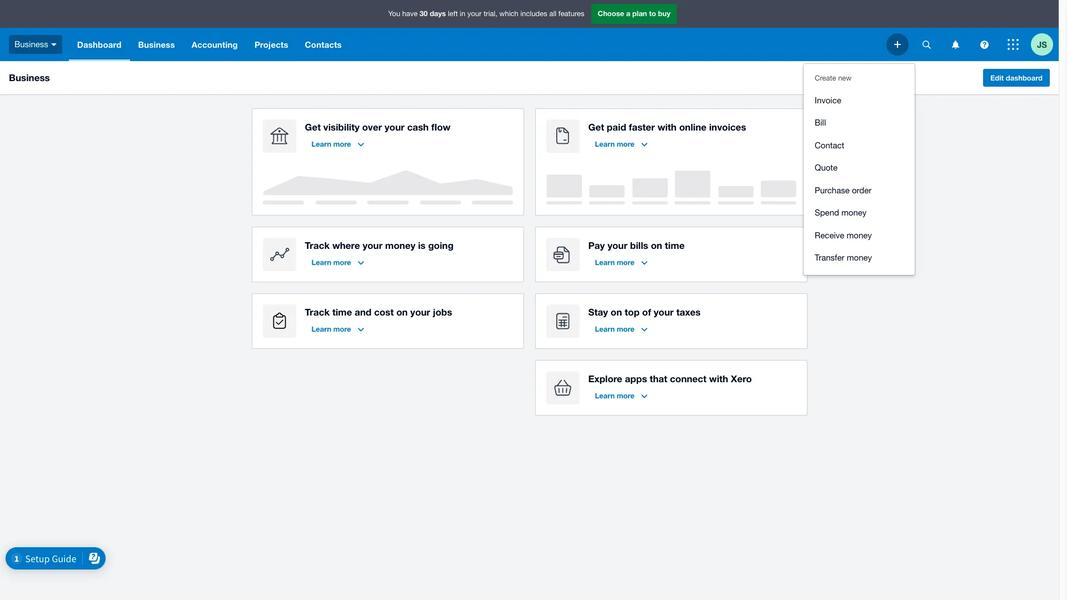 Task type: describe. For each thing, give the bounding box(es) containing it.
learn more button for apps
[[589, 387, 654, 405]]

learn for on
[[595, 325, 615, 334]]

purchase order
[[815, 185, 872, 195]]

create new group
[[804, 84, 915, 275]]

where
[[332, 240, 360, 251]]

spend money
[[815, 208, 867, 217]]

get for get paid faster with online invoices
[[589, 121, 604, 133]]

2 horizontal spatial svg image
[[981, 40, 989, 49]]

receive
[[815, 230, 845, 240]]

learn more button for paid
[[589, 135, 654, 153]]

more for on
[[617, 325, 635, 334]]

get for get visibility over your cash flow
[[305, 121, 321, 133]]

2 horizontal spatial svg image
[[1008, 39, 1019, 50]]

pay your bills on time
[[589, 240, 685, 251]]

quote
[[815, 163, 838, 172]]

more for where
[[333, 258, 351, 267]]

in
[[460, 10, 466, 18]]

dashboard link
[[69, 28, 130, 61]]

cost
[[374, 306, 394, 318]]

learn more for where
[[312, 258, 351, 267]]

learn for where
[[312, 258, 331, 267]]

invoices icon image
[[546, 120, 580, 153]]

includes
[[521, 10, 548, 18]]

edit
[[991, 73, 1004, 82]]

1 vertical spatial with
[[710, 373, 729, 385]]

apps
[[625, 373, 647, 385]]

0 vertical spatial time
[[665, 240, 685, 251]]

1 horizontal spatial on
[[611, 306, 622, 318]]

receive money
[[815, 230, 872, 240]]

track for track time and cost on your jobs
[[305, 306, 330, 318]]

plan
[[633, 9, 647, 18]]

your right over
[[385, 121, 405, 133]]

learn for apps
[[595, 391, 615, 400]]

paid
[[607, 121, 627, 133]]

banking icon image
[[263, 120, 296, 153]]

bill
[[815, 118, 826, 127]]

track time and cost on your jobs
[[305, 306, 452, 318]]

over
[[362, 121, 382, 133]]

learn for visibility
[[312, 140, 331, 148]]

dashboard
[[77, 39, 122, 49]]

learn more for visibility
[[312, 140, 351, 148]]

projects icon image
[[263, 305, 296, 338]]

a
[[627, 9, 631, 18]]

1 horizontal spatial svg image
[[923, 40, 931, 49]]

projects
[[255, 39, 288, 49]]

purchase
[[815, 185, 850, 195]]

your right 'where'
[[363, 240, 383, 251]]

create
[[815, 74, 837, 82]]

invoice
[[815, 95, 842, 105]]

bills icon image
[[546, 238, 580, 271]]

connect
[[670, 373, 707, 385]]

get visibility over your cash flow
[[305, 121, 451, 133]]

2 horizontal spatial on
[[651, 240, 663, 251]]

learn more for apps
[[595, 391, 635, 400]]

money for receive money
[[847, 230, 872, 240]]

contacts
[[305, 39, 342, 49]]

faster
[[629, 121, 655, 133]]

0 horizontal spatial svg image
[[895, 41, 901, 48]]

js
[[1038, 39, 1048, 49]]

list box inside banner
[[804, 64, 915, 275]]

track money icon image
[[263, 238, 296, 271]]

your inside you have 30 days left in your trial, which includes all features
[[468, 10, 482, 18]]

learn more for on
[[595, 325, 635, 334]]

learn more for paid
[[595, 140, 635, 148]]

0 horizontal spatial on
[[397, 306, 408, 318]]

days
[[430, 9, 446, 18]]

banner containing js
[[0, 0, 1059, 275]]

new
[[839, 74, 852, 82]]

you have 30 days left in your trial, which includes all features
[[388, 9, 585, 18]]

learn for your
[[595, 258, 615, 267]]

top
[[625, 306, 640, 318]]

left
[[448, 10, 458, 18]]

cash
[[407, 121, 429, 133]]

all
[[550, 10, 557, 18]]

track for track where your money is going
[[305, 240, 330, 251]]

of
[[642, 306, 651, 318]]



Task type: vqa. For each thing, say whether or not it's contained in the screenshot.
Explore
yes



Task type: locate. For each thing, give the bounding box(es) containing it.
online
[[680, 121, 707, 133]]

edit dashboard
[[991, 73, 1043, 82]]

with left xero
[[710, 373, 729, 385]]

more for your
[[617, 258, 635, 267]]

bills
[[630, 240, 649, 251]]

contact
[[815, 140, 845, 150]]

money for spend money
[[842, 208, 867, 217]]

learn more button down and
[[305, 320, 371, 338]]

projects button
[[246, 28, 297, 61]]

money down receive money "link"
[[847, 253, 872, 262]]

on
[[651, 240, 663, 251], [397, 306, 408, 318], [611, 306, 622, 318]]

learn
[[312, 140, 331, 148], [595, 140, 615, 148], [312, 258, 331, 267], [595, 258, 615, 267], [312, 325, 331, 334], [595, 325, 615, 334], [595, 391, 615, 400]]

taxes icon image
[[546, 305, 580, 338]]

spend
[[815, 208, 840, 217]]

navigation
[[69, 28, 887, 61]]

track right projects icon
[[305, 306, 330, 318]]

money down purchase order link
[[842, 208, 867, 217]]

learn right "track money icon"
[[312, 258, 331, 267]]

svg image
[[952, 40, 959, 49], [981, 40, 989, 49], [895, 41, 901, 48]]

learn more button down visibility
[[305, 135, 371, 153]]

receive money link
[[804, 224, 915, 247]]

money inside "link"
[[847, 230, 872, 240]]

navigation containing dashboard
[[69, 28, 887, 61]]

pay
[[589, 240, 605, 251]]

add-ons icon image
[[546, 371, 580, 405]]

business button
[[130, 28, 183, 61]]

trial,
[[484, 10, 498, 18]]

your right the in
[[468, 10, 482, 18]]

more down 'where'
[[333, 258, 351, 267]]

your left jobs
[[411, 306, 430, 318]]

0 horizontal spatial get
[[305, 121, 321, 133]]

learn more down track time and cost on your jobs
[[312, 325, 351, 334]]

visibility
[[324, 121, 360, 133]]

1 track from the top
[[305, 240, 330, 251]]

get left visibility
[[305, 121, 321, 133]]

business inside dropdown button
[[138, 39, 175, 49]]

get paid faster with online invoices
[[589, 121, 747, 133]]

choose a plan to buy
[[598, 9, 671, 18]]

money left is
[[385, 240, 416, 251]]

spend money link
[[804, 202, 915, 224]]

get left paid
[[589, 121, 604, 133]]

your right of
[[654, 306, 674, 318]]

svg image inside business popup button
[[51, 43, 57, 46]]

with
[[658, 121, 677, 133], [710, 373, 729, 385]]

money
[[842, 208, 867, 217], [847, 230, 872, 240], [385, 240, 416, 251], [847, 253, 872, 262]]

learn more button for on
[[589, 320, 654, 338]]

1 horizontal spatial with
[[710, 373, 729, 385]]

jobs
[[433, 306, 452, 318]]

with right faster
[[658, 121, 677, 133]]

taxes
[[677, 306, 701, 318]]

learn more button for time
[[305, 320, 371, 338]]

banking preview line graph image
[[263, 171, 513, 205]]

you
[[388, 10, 400, 18]]

invoices preview bar graph image
[[546, 171, 796, 205]]

learn more down "stay"
[[595, 325, 635, 334]]

more down track time and cost on your jobs
[[333, 325, 351, 334]]

invoices
[[709, 121, 747, 133]]

0 horizontal spatial svg image
[[51, 43, 57, 46]]

list box
[[804, 64, 915, 275]]

learn more down 'where'
[[312, 258, 351, 267]]

learn more button
[[305, 135, 371, 153], [589, 135, 654, 153], [305, 254, 371, 271], [589, 254, 654, 271], [305, 320, 371, 338], [589, 320, 654, 338], [589, 387, 654, 405]]

learn more button down apps
[[589, 387, 654, 405]]

on right bills at the top right of page
[[651, 240, 663, 251]]

track where your money is going
[[305, 240, 454, 251]]

get
[[305, 121, 321, 133], [589, 121, 604, 133]]

learn more down the pay
[[595, 258, 635, 267]]

accounting button
[[183, 28, 246, 61]]

learn down "stay"
[[595, 325, 615, 334]]

explore apps that connect with xero
[[589, 373, 752, 385]]

more
[[333, 140, 351, 148], [617, 140, 635, 148], [333, 258, 351, 267], [617, 258, 635, 267], [333, 325, 351, 334], [617, 325, 635, 334], [617, 391, 635, 400]]

buy
[[658, 9, 671, 18]]

which
[[500, 10, 519, 18]]

list box containing invoice
[[804, 64, 915, 275]]

is
[[418, 240, 426, 251]]

learn more down visibility
[[312, 140, 351, 148]]

js button
[[1031, 28, 1059, 61]]

1 vertical spatial track
[[305, 306, 330, 318]]

2 track from the top
[[305, 306, 330, 318]]

more for time
[[333, 325, 351, 334]]

business inside popup button
[[14, 39, 48, 49]]

on right cost
[[397, 306, 408, 318]]

learn down visibility
[[312, 140, 331, 148]]

money down spend money link
[[847, 230, 872, 240]]

learn more button for visibility
[[305, 135, 371, 153]]

purchase order link
[[804, 179, 915, 202]]

0 horizontal spatial with
[[658, 121, 677, 133]]

accounting
[[192, 39, 238, 49]]

more down visibility
[[333, 140, 351, 148]]

0 horizontal spatial time
[[332, 306, 352, 318]]

learn more for your
[[595, 258, 635, 267]]

order
[[852, 185, 872, 195]]

track
[[305, 240, 330, 251], [305, 306, 330, 318]]

learn more button down paid
[[589, 135, 654, 153]]

create new
[[815, 74, 852, 82]]

have
[[402, 10, 418, 18]]

explore
[[589, 373, 623, 385]]

learn more button down top
[[589, 320, 654, 338]]

30
[[420, 9, 428, 18]]

business button
[[0, 28, 69, 61]]

xero
[[731, 373, 752, 385]]

learn down explore
[[595, 391, 615, 400]]

1 horizontal spatial get
[[589, 121, 604, 133]]

learn more down paid
[[595, 140, 635, 148]]

learn more button for your
[[589, 254, 654, 271]]

your
[[468, 10, 482, 18], [385, 121, 405, 133], [363, 240, 383, 251], [608, 240, 628, 251], [411, 306, 430, 318], [654, 306, 674, 318]]

choose
[[598, 9, 625, 18]]

learn more down explore
[[595, 391, 635, 400]]

features
[[559, 10, 585, 18]]

learn more button for where
[[305, 254, 371, 271]]

more down paid
[[617, 140, 635, 148]]

transfer money link
[[804, 247, 915, 269]]

time
[[665, 240, 685, 251], [332, 306, 352, 318]]

more down pay your bills on time
[[617, 258, 635, 267]]

contacts button
[[297, 28, 350, 61]]

learn down the pay
[[595, 258, 615, 267]]

your right the pay
[[608, 240, 628, 251]]

banner
[[0, 0, 1059, 275]]

time left and
[[332, 306, 352, 318]]

edit dashboard button
[[984, 69, 1050, 87]]

learn more
[[312, 140, 351, 148], [595, 140, 635, 148], [312, 258, 351, 267], [595, 258, 635, 267], [312, 325, 351, 334], [595, 325, 635, 334], [595, 391, 635, 400]]

money for transfer money
[[847, 253, 872, 262]]

learn right projects icon
[[312, 325, 331, 334]]

learn for time
[[312, 325, 331, 334]]

more for visibility
[[333, 140, 351, 148]]

to
[[649, 9, 656, 18]]

bill link
[[804, 112, 915, 134]]

learn more button down pay your bills on time
[[589, 254, 654, 271]]

1 vertical spatial time
[[332, 306, 352, 318]]

transfer
[[815, 253, 845, 262]]

transfer money
[[815, 253, 872, 262]]

1 get from the left
[[305, 121, 321, 133]]

0 vertical spatial track
[[305, 240, 330, 251]]

time right bills at the top right of page
[[665, 240, 685, 251]]

going
[[428, 240, 454, 251]]

learn more button down 'where'
[[305, 254, 371, 271]]

stay on top of your taxes
[[589, 306, 701, 318]]

more down apps
[[617, 391, 635, 400]]

flow
[[432, 121, 451, 133]]

dashboard
[[1006, 73, 1043, 82]]

that
[[650, 373, 668, 385]]

1 horizontal spatial svg image
[[952, 40, 959, 49]]

more down top
[[617, 325, 635, 334]]

learn down paid
[[595, 140, 615, 148]]

learn more for time
[[312, 325, 351, 334]]

quote link
[[804, 157, 915, 179]]

more for apps
[[617, 391, 635, 400]]

on left top
[[611, 306, 622, 318]]

invoice link
[[804, 89, 915, 112]]

stay
[[589, 306, 608, 318]]

learn for paid
[[595, 140, 615, 148]]

business
[[14, 39, 48, 49], [138, 39, 175, 49], [9, 72, 50, 83]]

more for paid
[[617, 140, 635, 148]]

track left 'where'
[[305, 240, 330, 251]]

svg image
[[1008, 39, 1019, 50], [923, 40, 931, 49], [51, 43, 57, 46]]

and
[[355, 306, 372, 318]]

0 vertical spatial with
[[658, 121, 677, 133]]

2 get from the left
[[589, 121, 604, 133]]

contact link
[[804, 134, 915, 157]]

1 horizontal spatial time
[[665, 240, 685, 251]]

navigation inside banner
[[69, 28, 887, 61]]



